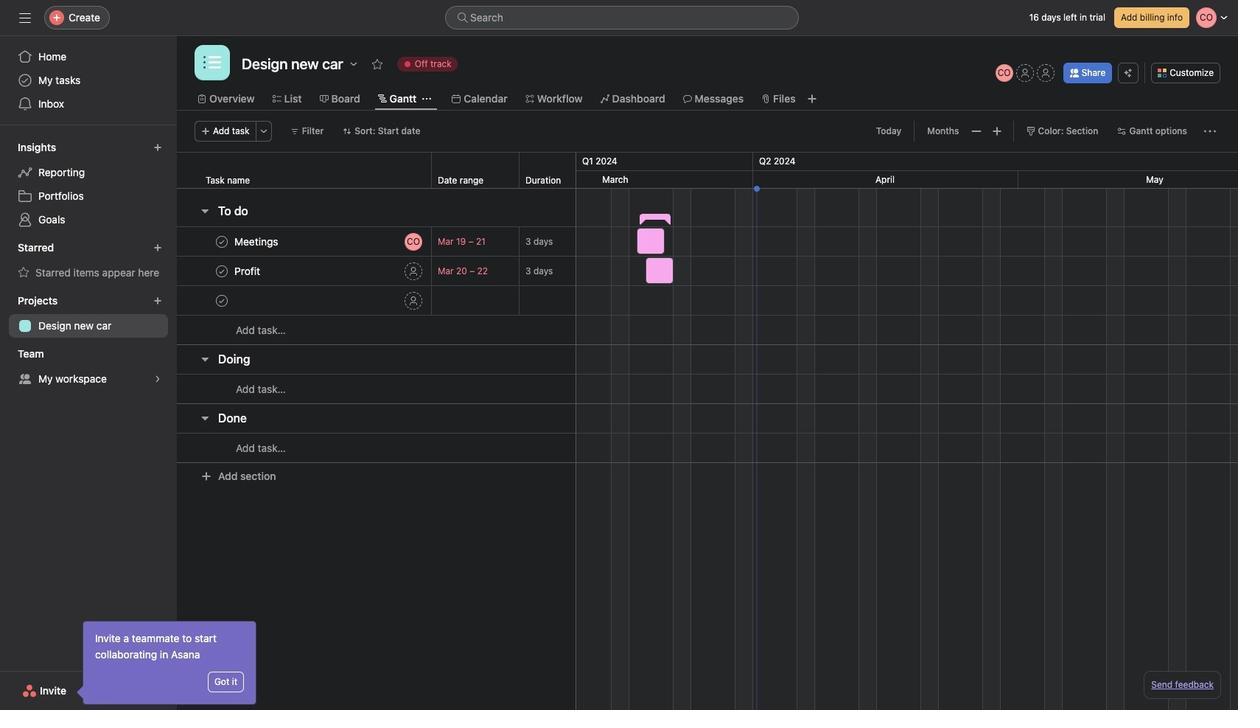 Task type: locate. For each thing, give the bounding box(es) containing it.
2 vertical spatial row
[[177, 433, 576, 463]]

1 vertical spatial row
[[177, 374, 576, 404]]

0 vertical spatial row
[[177, 315, 576, 345]]

meetings cell
[[176, 226, 432, 257]]

mark complete image for task name text field
[[213, 233, 231, 250]]

1 vertical spatial collapse task list for this group image
[[199, 353, 211, 365]]

mark complete checkbox for 2nd list item from the top of the page
[[213, 262, 231, 280]]

1 row from the top
[[177, 315, 576, 345]]

mark complete checkbox for third list item from the top of the page
[[213, 292, 231, 309]]

list box
[[445, 6, 799, 29]]

tab actions image
[[423, 94, 432, 103]]

add to starred image
[[371, 58, 383, 70]]

zoom out image
[[971, 125, 983, 137]]

cell
[[176, 285, 432, 316]]

1 vertical spatial mark complete image
[[213, 262, 231, 280]]

see details, my workspace image
[[153, 375, 162, 383]]

Mark complete checkbox
[[213, 262, 231, 280], [213, 292, 231, 309]]

starred element
[[0, 234, 177, 288]]

collapse task list for this group image
[[199, 205, 211, 217], [199, 353, 211, 365], [199, 412, 211, 424]]

mark complete checkbox down mark complete checkbox
[[213, 292, 231, 309]]

mark complete image inside meetings cell
[[213, 233, 231, 250]]

list item
[[176, 226, 576, 257], [176, 256, 576, 286], [176, 285, 576, 316]]

1 mark complete checkbox from the top
[[213, 262, 231, 280]]

1 list item from the top
[[176, 226, 576, 257]]

3 row from the top
[[177, 433, 576, 463]]

mark complete checkbox inside profit cell
[[213, 262, 231, 280]]

None text field
[[520, 228, 576, 255], [520, 258, 576, 284], [520, 287, 576, 314], [520, 228, 576, 255], [520, 258, 576, 284], [520, 287, 576, 314]]

Task name text field
[[232, 234, 283, 249]]

more actions image
[[1205, 125, 1217, 137]]

2 mark complete checkbox from the top
[[213, 292, 231, 309]]

1 mark complete image from the top
[[213, 233, 231, 250]]

0 vertical spatial mark complete image
[[213, 233, 231, 250]]

2 mark complete image from the top
[[213, 262, 231, 280]]

3 collapse task list for this group image from the top
[[199, 412, 211, 424]]

mark complete image inside profit cell
[[213, 262, 231, 280]]

global element
[[0, 36, 177, 125]]

row
[[177, 315, 576, 345], [177, 374, 576, 404], [177, 433, 576, 463]]

0 vertical spatial collapse task list for this group image
[[199, 205, 211, 217]]

2 vertical spatial collapse task list for this group image
[[199, 412, 211, 424]]

hide sidebar image
[[19, 12, 31, 24]]

2 row from the top
[[177, 374, 576, 404]]

mark complete image
[[213, 233, 231, 250], [213, 262, 231, 280]]

mark complete image left task name text box
[[213, 262, 231, 280]]

3 list item from the top
[[176, 285, 576, 316]]

row for 1st collapse task list for this group icon from the bottom
[[177, 433, 576, 463]]

1 vertical spatial mark complete checkbox
[[213, 292, 231, 309]]

2 collapse task list for this group image from the top
[[199, 353, 211, 365]]

mark complete image left task name text field
[[213, 233, 231, 250]]

tooltip
[[79, 622, 256, 704]]

0 vertical spatial mark complete checkbox
[[213, 262, 231, 280]]

mark complete checkbox left task name text box
[[213, 262, 231, 280]]



Task type: vqa. For each thing, say whether or not it's contained in the screenshot.
the me
no



Task type: describe. For each thing, give the bounding box(es) containing it.
new project or portfolio image
[[153, 296, 162, 305]]

add tab image
[[806, 93, 818, 105]]

projects element
[[0, 288, 177, 341]]

profit cell
[[176, 256, 432, 286]]

row for 2nd collapse task list for this group icon from the bottom
[[177, 374, 576, 404]]

add items to starred image
[[153, 243, 162, 252]]

manage project members image
[[996, 64, 1014, 82]]

teams element
[[0, 341, 177, 394]]

Mark complete checkbox
[[213, 233, 231, 250]]

ask ai image
[[1125, 69, 1133, 77]]

toggle assignee popover image
[[405, 233, 422, 250]]

new insights image
[[153, 143, 162, 152]]

mark complete image for task name text box
[[213, 262, 231, 280]]

2 list item from the top
[[176, 256, 576, 286]]

list image
[[204, 54, 221, 72]]

mark complete image
[[213, 292, 231, 309]]

more actions image
[[259, 127, 268, 136]]

1 collapse task list for this group image from the top
[[199, 205, 211, 217]]

zoom in image
[[991, 125, 1003, 137]]

Task name text field
[[232, 264, 265, 278]]

insights element
[[0, 134, 177, 234]]



